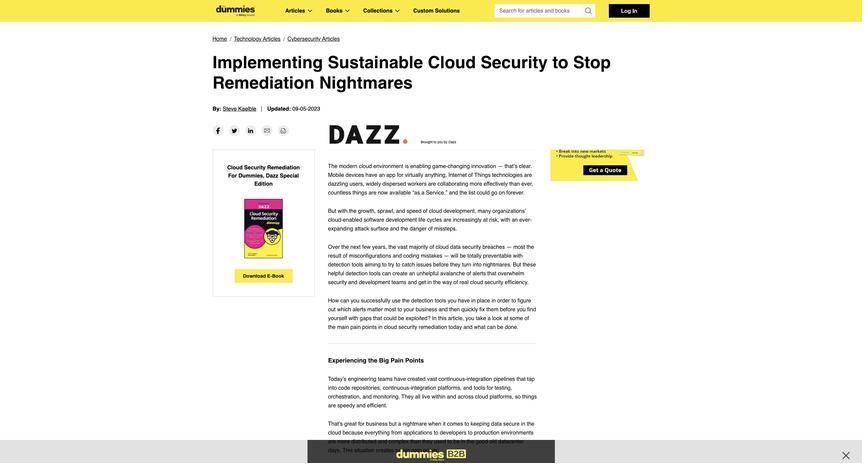 Task type: locate. For each thing, give the bounding box(es) containing it.
1 horizontal spatial into
[[473, 262, 482, 268]]

0 vertical spatial more
[[470, 181, 482, 187]]

are inside but with the growth, sprawl, and speed of cloud development, many organizations' cloud-enabled software development life cycles are increasingly at risk, with an ever- expanding attack surface and the danger of missteps.
[[444, 217, 452, 223]]

are inside the that's great for business but a nightmare when it comes to keeping data secure in the cloud because everything from applications to developers to production environments are more distributed and complex than they used to be in the good old datacenter days. this situation creates seven pain points:
[[328, 439, 336, 445]]

some
[[510, 316, 523, 322]]

at left "risk,"
[[483, 217, 488, 223]]

game-
[[432, 163, 448, 170]]

platforms, down testing,
[[490, 394, 514, 400]]

implementing sustainable cloud security to stop remediation nightmares
[[213, 52, 611, 92]]

security
[[462, 244, 481, 251], [328, 280, 347, 286], [485, 280, 504, 286], [399, 325, 417, 331]]

data up production
[[491, 421, 502, 428]]

most inside how can you successfully use the detection tools you have in place in order to figure out which alerts matter most to your business and then quickly fix them before you find yourself with gaps that could be exploited? in this article, you take a look at some of the main pain points in cloud security remediation today and what can be done.
[[384, 307, 396, 313]]

— inside the modern cloud environment is enabling game-changing innovation — that's clear. mobile devices have an app for virtually anything, internet of things technologies are dazzling users, widely dispersed workers are collaborating more effectively than ever, countless things are now available "as a service," and the list could go on forever.
[[498, 163, 503, 170]]

0 vertical spatial before
[[433, 262, 449, 268]]

that down nightmares.
[[487, 271, 497, 277]]

alerts
[[473, 271, 486, 277], [353, 307, 366, 313]]

result
[[328, 253, 341, 259]]

in inside over the next few years, the vast majority of cloud data security breaches — most the result of misconfigurations and coding mistakes — will be totally preventable with detection tools aiming to try to catch issues before they turn into nightmares. but these helpful detection tools can create an unhelpful avalanche of alerts that overwhelm security and development teams and get in the way of real cloud security efficiency.
[[428, 280, 432, 286]]

1 vertical spatial that
[[373, 316, 382, 322]]

0 vertical spatial development
[[386, 217, 417, 223]]

things
[[353, 190, 367, 196], [522, 394, 537, 400]]

articles left the open article categories icon
[[285, 8, 305, 14]]

0 horizontal spatial more
[[338, 439, 350, 445]]

that down matter
[[373, 316, 382, 322]]

dazz inside brought to you by dazz link
[[449, 140, 456, 144]]

2 horizontal spatial have
[[458, 298, 470, 304]]

open book categories image
[[345, 10, 350, 12]]

you
[[438, 140, 443, 144], [351, 298, 360, 304], [448, 298, 457, 304], [517, 307, 526, 313], [466, 316, 474, 322]]

dazz inside cloud security remediation for dummies, dazz special edition
[[266, 173, 278, 179]]

Search for articles and books text field
[[494, 4, 582, 18]]

at inside how can you successfully use the detection tools you have in place in order to figure out which alerts matter most to your business and then quickly fix them before you find yourself with gaps that could be exploited? in this article, you take a look at some of the main pain points in cloud security remediation today and what can be done.
[[504, 316, 508, 322]]

to inside implementing sustainable cloud security to stop remediation nightmares
[[553, 52, 569, 72]]

tap
[[527, 377, 535, 383]]

successfully
[[361, 298, 390, 304]]

0 vertical spatial into
[[473, 262, 482, 268]]

and up which
[[348, 280, 357, 286]]

that's
[[328, 421, 343, 428]]

1 horizontal spatial have
[[394, 377, 406, 383]]

than up forever.
[[509, 181, 520, 187]]

1 horizontal spatial more
[[470, 181, 482, 187]]

go
[[491, 190, 497, 196]]

applications
[[404, 430, 432, 436]]

for inside the that's great for business but a nightmare when it comes to keeping data secure in the cloud because everything from applications to developers to production environments are more distributed and complex than they used to be in the good old datacenter days. this situation creates seven pain points:
[[358, 421, 365, 428]]

could left 'go' on the top right of page
[[477, 190, 490, 196]]

this
[[438, 316, 447, 322]]

they up points: at the bottom of the page
[[422, 439, 433, 445]]

0 vertical spatial —
[[498, 163, 503, 170]]

have up quickly
[[458, 298, 470, 304]]

1 vertical spatial development
[[359, 280, 390, 286]]

0 horizontal spatial vast
[[398, 244, 408, 251]]

an inside but with the growth, sprawl, and speed of cloud development, many organizations' cloud-enabled software development life cycles are increasingly at risk, with an ever- expanding attack surface and the danger of missteps.
[[512, 217, 518, 223]]

can down try
[[382, 271, 391, 277]]

1 vertical spatial for
[[487, 385, 493, 392]]

coding
[[403, 253, 419, 259]]

the up the 'these'
[[527, 244, 534, 251]]

majority
[[409, 244, 428, 251]]

at
[[483, 217, 488, 223], [504, 316, 508, 322]]

0 vertical spatial could
[[477, 190, 490, 196]]

be down your
[[398, 316, 404, 322]]

0 horizontal spatial things
[[353, 190, 367, 196]]

1 vertical spatial continuous-
[[383, 385, 411, 392]]

nightmares.
[[483, 262, 512, 268]]

aiming
[[365, 262, 381, 268]]

tools inside today's engineering teams have created vast continuous-integration pipelines that tap into code repositories, continuous-integration platforms, and tools for testing, orchestration, and monitoring. they all live within and across cloud platforms, so things are speedy and efficient.
[[474, 385, 485, 392]]

than down applications
[[410, 439, 421, 445]]

0 horizontal spatial have
[[366, 172, 377, 178]]

cloud down that's
[[328, 430, 341, 436]]

2 vertical spatial a
[[398, 421, 401, 428]]

before down mistakes
[[433, 262, 449, 268]]

with
[[338, 208, 348, 214], [501, 217, 510, 223], [513, 253, 523, 259], [349, 316, 358, 322]]

more
[[470, 181, 482, 187], [338, 439, 350, 445]]

0 horizontal spatial security
[[244, 165, 266, 171]]

today's engineering teams have created vast continuous-integration pipelines that tap into code repositories, continuous-integration platforms, and tools for testing, orchestration, and monitoring. they all live within and across cloud platforms, so things are speedy and efficient.
[[328, 377, 537, 409]]

of
[[468, 172, 473, 178], [423, 208, 428, 214], [428, 226, 433, 232], [430, 244, 434, 251], [343, 253, 348, 259], [467, 271, 471, 277], [454, 280, 458, 286], [525, 316, 529, 322]]

matter
[[367, 307, 383, 313]]

most
[[513, 244, 525, 251], [384, 307, 396, 313]]

1 horizontal spatial platforms,
[[490, 394, 514, 400]]

and up try
[[393, 253, 402, 259]]

be
[[460, 253, 466, 259], [398, 316, 404, 322], [497, 325, 504, 331], [454, 439, 460, 445]]

a inside the that's great for business but a nightmare when it comes to keeping data secure in the cloud because everything from applications to developers to production environments are more distributed and complex than they used to be in the good old datacenter days. this situation creates seven pain points:
[[398, 421, 401, 428]]

are down widely
[[369, 190, 377, 196]]

keeping
[[471, 421, 490, 428]]

0 horizontal spatial than
[[410, 439, 421, 445]]

of inside the modern cloud environment is enabling game-changing innovation — that's clear. mobile devices have an app for virtually anything, internet of things technologies are dazzling users, widely dispersed workers are collaborating more effectively than ever, countless things are now available "as a service," and the list could go on forever.
[[468, 172, 473, 178]]

0 horizontal spatial —
[[444, 253, 449, 259]]

an down 'organizations'' at right top
[[512, 217, 518, 223]]

1 horizontal spatial could
[[477, 190, 490, 196]]

2 vertical spatial for
[[358, 421, 365, 428]]

0 vertical spatial remediation
[[213, 73, 315, 92]]

dazz right by
[[449, 140, 456, 144]]

to left try
[[382, 262, 387, 268]]

security down "exploited?"
[[399, 325, 417, 331]]

in right the get
[[428, 280, 432, 286]]

articles right the cybersecurity
[[322, 36, 340, 42]]

into inside today's engineering teams have created vast continuous-integration pipelines that tap into code repositories, continuous-integration platforms, and tools for testing, orchestration, and monitoring. they all live within and across cloud platforms, so things are speedy and efficient.
[[328, 385, 337, 392]]

0 vertical spatial vast
[[398, 244, 408, 251]]

so
[[515, 394, 521, 400]]

1 vertical spatial in
[[432, 316, 437, 322]]

0 vertical spatial an
[[379, 172, 385, 178]]

yourself
[[328, 316, 347, 322]]

have inside the modern cloud environment is enabling game-changing innovation — that's clear. mobile devices have an app for virtually anything, internet of things technologies are dazzling users, widely dispersed workers are collaborating more effectively than ever, countless things are now available "as a service," and the list could go on forever.
[[366, 172, 377, 178]]

teams down create
[[392, 280, 406, 286]]

vast inside today's engineering teams have created vast continuous-integration pipelines that tap into code repositories, continuous-integration platforms, and tools for testing, orchestration, and monitoring. they all live within and across cloud platforms, so things are speedy and efficient.
[[427, 377, 437, 383]]

1 vertical spatial vast
[[427, 377, 437, 383]]

cloud up 'cycles'
[[429, 208, 442, 214]]

to left your
[[398, 307, 402, 313]]

attack
[[355, 226, 369, 232]]

1 vertical spatial more
[[338, 439, 350, 445]]

comes
[[447, 421, 463, 428]]

1 vertical spatial they
[[422, 439, 433, 445]]

that
[[487, 271, 497, 277], [373, 316, 382, 322], [517, 377, 526, 383]]

—
[[498, 163, 503, 170], [507, 244, 512, 251], [444, 253, 449, 259]]

1 horizontal spatial an
[[409, 271, 415, 277]]

they
[[450, 262, 461, 268], [422, 439, 433, 445]]

most up the 'these'
[[513, 244, 525, 251]]

are down anything,
[[428, 181, 436, 187]]

things inside the modern cloud environment is enabling game-changing innovation — that's clear. mobile devices have an app for virtually anything, internet of things technologies are dazzling users, widely dispersed workers are collaborating more effectively than ever, countless things are now available "as a service," and the list could go on forever.
[[353, 190, 367, 196]]

with up cloud-
[[338, 208, 348, 214]]

detection down the aiming
[[346, 271, 368, 277]]

are up ever,
[[524, 172, 532, 178]]

0 vertical spatial teams
[[392, 280, 406, 286]]

business inside how can you successfully use the detection tools you have in place in order to figure out which alerts matter most to your business and then quickly fix them before you find yourself with gaps that could be exploited? in this article, you take a look at some of the main pain points in cloud security remediation today and what can be done.
[[416, 307, 437, 313]]

totally
[[468, 253, 482, 259]]

widely
[[366, 181, 381, 187]]

data up will
[[450, 244, 461, 251]]

1 horizontal spatial data
[[491, 421, 502, 428]]

development down the aiming
[[359, 280, 390, 286]]

the up enabled
[[349, 208, 357, 214]]

of right the result
[[343, 253, 348, 259]]

05-
[[300, 106, 308, 112]]

users,
[[350, 181, 364, 187]]

1 vertical spatial could
[[384, 316, 397, 322]]

vast right created
[[427, 377, 437, 383]]

and down repositories, at the left of page
[[363, 394, 372, 400]]

2 horizontal spatial —
[[507, 244, 512, 251]]

but with the growth, sprawl, and speed of cloud development, many organizations' cloud-enabled software development life cycles are increasingly at risk, with an ever- expanding attack surface and the danger of missteps.
[[328, 208, 532, 232]]

1 vertical spatial an
[[512, 217, 518, 223]]

alerts down the 'totally'
[[473, 271, 486, 277]]

available
[[390, 190, 411, 196]]

0 vertical spatial alerts
[[473, 271, 486, 277]]

expanding
[[328, 226, 353, 232]]

with down 'organizations'' at right top
[[501, 217, 510, 223]]

0 horizontal spatial business
[[366, 421, 388, 428]]

place
[[477, 298, 490, 304]]

articles inside "link"
[[322, 36, 340, 42]]

environment
[[374, 163, 403, 170]]

teams inside today's engineering teams have created vast continuous-integration pipelines that tap into code repositories, continuous-integration platforms, and tools for testing, orchestration, and monitoring. they all live within and across cloud platforms, so things are speedy and efficient.
[[378, 377, 393, 383]]

have left created
[[394, 377, 406, 383]]

what
[[474, 325, 486, 331]]

virtually
[[405, 172, 423, 178]]

points:
[[423, 448, 439, 454]]

are up days.
[[328, 439, 336, 445]]

pain inside the that's great for business but a nightmare when it comes to keeping data secure in the cloud because everything from applications to developers to production environments are more distributed and complex than they used to be in the good old datacenter days. this situation creates seven pain points:
[[412, 448, 422, 454]]

cloud inside the that's great for business but a nightmare when it comes to keeping data secure in the cloud because everything from applications to developers to production environments are more distributed and complex than they used to be in the good old datacenter days. this situation creates seven pain points:
[[328, 430, 341, 436]]

1 vertical spatial into
[[328, 385, 337, 392]]

of down the turn
[[467, 271, 471, 277]]

dazz
[[449, 140, 456, 144], [266, 173, 278, 179]]

teams up monitoring. at the left bottom of page
[[378, 377, 393, 383]]

could inside the modern cloud environment is enabling game-changing innovation — that's clear. mobile devices have an app for virtually anything, internet of things technologies are dazzling users, widely dispersed workers are collaborating more effectively than ever, countless things are now available "as a service," and the list could go on forever.
[[477, 190, 490, 196]]

alerts up gaps on the bottom of the page
[[353, 307, 366, 313]]

into inside over the next few years, the vast majority of cloud data security breaches — most the result of misconfigurations and coding mistakes — will be totally preventable with detection tools aiming to try to catch issues before they turn into nightmares. but these helpful detection tools can create an unhelpful avalanche of alerts that overwhelm security and development teams and get in the way of real cloud security efficiency.
[[473, 262, 482, 268]]

fix
[[480, 307, 485, 313]]

developers
[[440, 430, 467, 436]]

dazz up edition
[[266, 173, 278, 179]]

1 horizontal spatial they
[[450, 262, 461, 268]]

and
[[449, 190, 458, 196], [396, 208, 405, 214], [390, 226, 399, 232], [393, 253, 402, 259], [348, 280, 357, 286], [408, 280, 417, 286], [439, 307, 448, 313], [464, 325, 473, 331], [463, 385, 472, 392], [363, 394, 372, 400], [447, 394, 456, 400], [357, 403, 366, 409], [378, 439, 387, 445]]

into down the 'totally'
[[473, 262, 482, 268]]

in up environments on the bottom of page
[[521, 421, 525, 428]]

the left list
[[460, 190, 467, 196]]

articles
[[285, 8, 305, 14], [263, 36, 281, 42], [322, 36, 340, 42]]

0 horizontal spatial data
[[450, 244, 461, 251]]

technology articles link
[[234, 35, 281, 44]]

and inside the that's great for business but a nightmare when it comes to keeping data secure in the cloud because everything from applications to developers to production environments are more distributed and complex than they used to be in the good old datacenter days. this situation creates seven pain points:
[[378, 439, 387, 445]]

alerts inside over the next few years, the vast majority of cloud data security breaches — most the result of misconfigurations and coding mistakes — will be totally preventable with detection tools aiming to try to catch issues before they turn into nightmares. but these helpful detection tools can create an unhelpful avalanche of alerts that overwhelm security and development teams and get in the way of real cloud security efficiency.
[[473, 271, 486, 277]]

cybersecurity articles link
[[288, 35, 340, 44]]

security down helpful
[[328, 280, 347, 286]]

1 horizontal spatial can
[[382, 271, 391, 277]]

1 horizontal spatial security
[[481, 52, 548, 72]]

to down when
[[434, 430, 439, 436]]

your
[[404, 307, 414, 313]]

2 horizontal spatial for
[[487, 385, 493, 392]]

1 horizontal spatial that
[[487, 271, 497, 277]]

but up cloud-
[[328, 208, 336, 214]]

— left will
[[444, 253, 449, 259]]

0 vertical spatial for
[[397, 172, 403, 178]]

0 vertical spatial at
[[483, 217, 488, 223]]

1 horizontal spatial than
[[509, 181, 520, 187]]

overwhelm
[[498, 271, 524, 277]]

over the next few years, the vast majority of cloud data security breaches — most the result of misconfigurations and coding mistakes — will be totally preventable with detection tools aiming to try to catch issues before they turn into nightmares. but these helpful detection tools can create an unhelpful avalanche of alerts that overwhelm security and development teams and get in the way of real cloud security efficiency.
[[328, 244, 536, 286]]

download
[[243, 273, 266, 279]]

1 vertical spatial pain
[[412, 448, 422, 454]]

find
[[527, 307, 536, 313]]

2 horizontal spatial articles
[[322, 36, 340, 42]]

1 horizontal spatial before
[[500, 307, 516, 313]]

and up creates
[[378, 439, 387, 445]]

0 horizontal spatial continuous-
[[383, 385, 411, 392]]

2 horizontal spatial that
[[517, 377, 526, 383]]

2 vertical spatial that
[[517, 377, 526, 383]]

things right "so"
[[522, 394, 537, 400]]

cloud security remediation for dummies, dazz special edition
[[227, 165, 300, 187]]

be inside the that's great for business but a nightmare when it comes to keeping data secure in the cloud because everything from applications to developers to production environments are more distributed and complex than they used to be in the good old datacenter days. this situation creates seven pain points:
[[454, 439, 460, 445]]

can down look at the right bottom of the page
[[487, 325, 496, 331]]

0 horizontal spatial that
[[373, 316, 382, 322]]

exploited?
[[406, 316, 431, 322]]

tools left testing,
[[474, 385, 485, 392]]

0 horizontal spatial cloud
[[227, 165, 243, 171]]

and right within
[[447, 394, 456, 400]]

most down use
[[384, 307, 396, 313]]

2 vertical spatial —
[[444, 253, 449, 259]]

missteps.
[[434, 226, 457, 232]]

have
[[366, 172, 377, 178], [458, 298, 470, 304], [394, 377, 406, 383]]

pain right main
[[351, 325, 361, 331]]

1 vertical spatial a
[[488, 316, 491, 322]]

and up across
[[463, 385, 472, 392]]

could down use
[[384, 316, 397, 322]]

0 vertical spatial a
[[422, 190, 425, 196]]

pain
[[391, 357, 404, 364]]

1 vertical spatial business
[[366, 421, 388, 428]]

cloud inside but with the growth, sprawl, and speed of cloud development, many organizations' cloud-enabled software development life cycles are increasingly at risk, with an ever- expanding attack surface and the danger of missteps.
[[429, 208, 442, 214]]

cloud right the real
[[470, 280, 483, 286]]

be inside over the next few years, the vast majority of cloud data security breaches — most the result of misconfigurations and coding mistakes — will be totally preventable with detection tools aiming to try to catch issues before they turn into nightmares. but these helpful detection tools can create an unhelpful avalanche of alerts that overwhelm security and development teams and get in the way of real cloud security efficiency.
[[460, 253, 466, 259]]

0 horizontal spatial an
[[379, 172, 385, 178]]

than inside the modern cloud environment is enabling game-changing innovation — that's clear. mobile devices have an app for virtually anything, internet of things technologies are dazzling users, widely dispersed workers are collaborating more effectively than ever, countless things are now available "as a service," and the list could go on forever.
[[509, 181, 520, 187]]

experiencing the big pain points
[[328, 357, 424, 364]]

0 vertical spatial business
[[416, 307, 437, 313]]

vast up the coding
[[398, 244, 408, 251]]

1 horizontal spatial but
[[513, 262, 521, 268]]

0 vertical spatial security
[[481, 52, 548, 72]]

than inside the that's great for business but a nightmare when it comes to keeping data secure in the cloud because everything from applications to developers to production environments are more distributed and complex than they used to be in the good old datacenter days. this situation creates seven pain points:
[[410, 439, 421, 445]]

catch
[[402, 262, 415, 268]]

0 horizontal spatial pain
[[351, 325, 361, 331]]

0 horizontal spatial for
[[358, 421, 365, 428]]

0 vertical spatial can
[[382, 271, 391, 277]]

1 horizontal spatial integration
[[467, 377, 492, 383]]

are inside today's engineering teams have created vast continuous-integration pipelines that tap into code repositories, continuous-integration platforms, and tools for testing, orchestration, and monitoring. they all live within and across cloud platforms, so things are speedy and efficient.
[[328, 403, 336, 409]]

1 vertical spatial remediation
[[267, 165, 300, 171]]

0 vertical spatial continuous-
[[439, 377, 467, 383]]

more inside the modern cloud environment is enabling game-changing innovation — that's clear. mobile devices have an app for virtually anything, internet of things technologies are dazzling users, widely dispersed workers are collaborating more effectively than ever, countless things are now available "as a service," and the list could go on forever.
[[470, 181, 482, 187]]

1 vertical spatial have
[[458, 298, 470, 304]]

things down users,
[[353, 190, 367, 196]]

more up this
[[338, 439, 350, 445]]

order
[[497, 298, 510, 304]]

dazzling
[[328, 181, 348, 187]]

cloud inside cloud security remediation for dummies, dazz special edition
[[227, 165, 243, 171]]

1 horizontal spatial cloud
[[428, 52, 476, 72]]

an left the app
[[379, 172, 385, 178]]

the up your
[[402, 298, 410, 304]]

0 vertical spatial in
[[633, 7, 637, 14]]

used
[[434, 439, 446, 445]]

0 horizontal spatial into
[[328, 385, 337, 392]]

1 vertical spatial data
[[491, 421, 502, 428]]

for right the great
[[358, 421, 365, 428]]

1 vertical spatial teams
[[378, 377, 393, 383]]

0 horizontal spatial before
[[433, 262, 449, 268]]

platforms, up within
[[438, 385, 462, 392]]

that's
[[505, 163, 518, 170]]

1 horizontal spatial most
[[513, 244, 525, 251]]

of left the real
[[454, 280, 458, 286]]

articles up implementing
[[263, 36, 281, 42]]

integration up live
[[411, 385, 436, 392]]

1 horizontal spatial —
[[498, 163, 503, 170]]

2 vertical spatial have
[[394, 377, 406, 383]]

0 horizontal spatial could
[[384, 316, 397, 322]]

could
[[477, 190, 490, 196], [384, 316, 397, 322]]

of inside how can you successfully use the detection tools you have in place in order to figure out which alerts matter most to your business and then quickly fix them before you find yourself with gaps that could be exploited? in this article, you take a look at some of the main pain points in cloud security remediation today and what can be done.
[[525, 316, 529, 322]]

the
[[328, 163, 338, 170]]

remediation inside implementing sustainable cloud security to stop remediation nightmares
[[213, 73, 315, 92]]

group
[[494, 4, 595, 18]]

can up which
[[341, 298, 349, 304]]

1 vertical spatial advertisement region
[[307, 440, 555, 464]]

of up life
[[423, 208, 428, 214]]

of left things
[[468, 172, 473, 178]]

1 horizontal spatial things
[[522, 394, 537, 400]]

1 horizontal spatial alerts
[[473, 271, 486, 277]]

growth,
[[358, 208, 376, 214]]

over
[[328, 244, 340, 251]]

business inside the that's great for business but a nightmare when it comes to keeping data secure in the cloud because everything from applications to developers to production environments are more distributed and complex than they used to be in the good old datacenter days. this situation creates seven pain points:
[[366, 421, 388, 428]]

figure
[[518, 298, 531, 304]]

but up the overwhelm
[[513, 262, 521, 268]]

misconfigurations
[[349, 253, 391, 259]]

continuous- up monitoring. at the left bottom of page
[[383, 385, 411, 392]]

advertisement region
[[551, 96, 653, 181], [307, 440, 555, 464]]

1 horizontal spatial articles
[[285, 8, 305, 14]]

to left stop
[[553, 52, 569, 72]]

orchestration,
[[328, 394, 361, 400]]

but inside but with the growth, sprawl, and speed of cloud development, many organizations' cloud-enabled software development life cycles are increasingly at risk, with an ever- expanding attack surface and the danger of missteps.
[[328, 208, 336, 214]]

1 vertical spatial most
[[384, 307, 396, 313]]

an inside over the next few years, the vast majority of cloud data security breaches — most the result of misconfigurations and coding mistakes — will be totally preventable with detection tools aiming to try to catch issues before they turn into nightmares. but these helpful detection tools can create an unhelpful avalanche of alerts that overwhelm security and development teams and get in the way of real cloud security efficiency.
[[409, 271, 415, 277]]

they inside over the next few years, the vast majority of cloud data security breaches — most the result of misconfigurations and coding mistakes — will be totally preventable with detection tools aiming to try to catch issues before they turn into nightmares. but these helpful detection tools can create an unhelpful avalanche of alerts that overwhelm security and development teams and get in the way of real cloud security efficiency.
[[450, 262, 461, 268]]

cloud inside how can you successfully use the detection tools you have in place in order to figure out which alerts matter most to your business and then quickly fix them before you find yourself with gaps that could be exploited? in this article, you take a look at some of the main pain points in cloud security remediation today and what can be done.
[[384, 325, 397, 331]]

are left speedy
[[328, 403, 336, 409]]

before
[[433, 262, 449, 268], [500, 307, 516, 313]]

cookie consent banner dialog
[[0, 439, 862, 464]]

an down catch
[[409, 271, 415, 277]]

0 vertical spatial dazz
[[449, 140, 456, 144]]

— left that's
[[498, 163, 503, 170]]

1 vertical spatial cloud
[[227, 165, 243, 171]]

0 horizontal spatial but
[[328, 208, 336, 214]]

0 vertical spatial data
[[450, 244, 461, 251]]



Task type: describe. For each thing, give the bounding box(es) containing it.
to down developers
[[448, 439, 452, 445]]

book
[[272, 273, 284, 279]]

the left the next
[[341, 244, 349, 251]]

a inside the modern cloud environment is enabling game-changing innovation — that's clear. mobile devices have an app for virtually anything, internet of things technologies are dazzling users, widely dispersed workers are collaborating more effectively than ever, countless things are now available "as a service," and the list could go on forever.
[[422, 190, 425, 196]]

1 horizontal spatial in
[[633, 7, 637, 14]]

article,
[[448, 316, 464, 322]]

pain inside how can you successfully use the detection tools you have in place in order to figure out which alerts matter most to your business and then quickly fix them before you find yourself with gaps that could be exploited? in this article, you take a look at some of the main pain points in cloud security remediation today and what can be done.
[[351, 325, 361, 331]]

speedy
[[338, 403, 355, 409]]

technology articles
[[234, 36, 281, 42]]

danger
[[410, 226, 427, 232]]

monitoring.
[[373, 394, 400, 400]]

cloud inside today's engineering teams have created vast continuous-integration pipelines that tap into code repositories, continuous-integration platforms, and tools for testing, orchestration, and monitoring. they all live within and across cloud platforms, so things are speedy and efficient.
[[475, 394, 488, 400]]

in inside how can you successfully use the detection tools you have in place in order to figure out which alerts matter most to your business and then quickly fix them before you find yourself with gaps that could be exploited? in this article, you take a look at some of the main pain points in cloud security remediation today and what can be done.
[[432, 316, 437, 322]]

repositories,
[[352, 385, 381, 392]]

security inside cloud security remediation for dummies, dazz special edition
[[244, 165, 266, 171]]

updated: 09-05-2023
[[267, 106, 320, 112]]

creates
[[376, 448, 394, 454]]

days.
[[328, 448, 341, 454]]

risk,
[[489, 217, 499, 223]]

it
[[443, 421, 446, 428]]

life
[[419, 217, 426, 223]]

you down quickly
[[466, 316, 474, 322]]

you up which
[[351, 298, 360, 304]]

development inside but with the growth, sprawl, and speed of cloud development, many organizations' cloud-enabled software development life cycles are increasingly at risk, with an ever- expanding attack surface and the danger of missteps.
[[386, 217, 417, 223]]

of up mistakes
[[430, 244, 434, 251]]

have inside today's engineering teams have created vast continuous-integration pipelines that tap into code repositories, continuous-integration platforms, and tools for testing, orchestration, and monitoring. they all live within and across cloud platforms, so things are speedy and efficient.
[[394, 377, 406, 383]]

to right try
[[396, 262, 400, 268]]

with inside how can you successfully use the detection tools you have in place in order to figure out which alerts matter most to your business and then quickly fix them before you find yourself with gaps that could be exploited? in this article, you take a look at some of the main pain points in cloud security remediation today and what can be done.
[[349, 316, 358, 322]]

teams inside over the next few years, the vast majority of cloud data security breaches — most the result of misconfigurations and coding mistakes — will be totally preventable with detection tools aiming to try to catch issues before they turn into nightmares. but these helpful detection tools can create an unhelpful avalanche of alerts that overwhelm security and development teams and get in the way of real cloud security efficiency.
[[392, 280, 406, 286]]

you up then
[[448, 298, 457, 304]]

in right the points
[[378, 325, 383, 331]]

the left danger
[[401, 226, 408, 232]]

data inside over the next few years, the vast majority of cloud data security breaches — most the result of misconfigurations and coding mistakes — will be totally preventable with detection tools aiming to try to catch issues before they turn into nightmares. but these helpful detection tools can create an unhelpful avalanche of alerts that overwhelm security and development teams and get in the way of real cloud security efficiency.
[[450, 244, 461, 251]]

production
[[474, 430, 500, 436]]

0 vertical spatial integration
[[467, 377, 492, 383]]

organizations'
[[493, 208, 526, 214]]

you down figure
[[517, 307, 526, 313]]

the right years,
[[389, 244, 396, 251]]

by
[[444, 140, 448, 144]]

they inside the that's great for business but a nightmare when it comes to keeping data secure in the cloud because everything from applications to developers to production environments are more distributed and complex than they used to be in the good old datacenter days. this situation creates seven pain points:
[[422, 439, 433, 445]]

security up the 'totally'
[[462, 244, 481, 251]]

that inside today's engineering teams have created vast continuous-integration pipelines that tap into code repositories, continuous-integration platforms, and tools for testing, orchestration, and monitoring. they all live within and across cloud platforms, so things are speedy and efficient.
[[517, 377, 526, 383]]

dummies,
[[239, 173, 264, 179]]

at inside but with the growth, sprawl, and speed of cloud development, many organizations' cloud-enabled software development life cycles are increasingly at risk, with an ever- expanding attack surface and the danger of missteps.
[[483, 217, 488, 223]]

things inside today's engineering teams have created vast continuous-integration pipelines that tap into code repositories, continuous-integration platforms, and tools for testing, orchestration, and monitoring. they all live within and across cloud platforms, so things are speedy and efficient.
[[522, 394, 537, 400]]

logo image
[[213, 5, 258, 16]]

be down look at the right bottom of the page
[[497, 325, 504, 331]]

with inside over the next few years, the vast majority of cloud data security breaches — most the result of misconfigurations and coding mistakes — will be totally preventable with detection tools aiming to try to catch issues before they turn into nightmares. but these helpful detection tools can create an unhelpful avalanche of alerts that overwhelm security and development teams and get in the way of real cloud security efficiency.
[[513, 253, 523, 259]]

brought to you by dazz link
[[421, 140, 456, 144]]

security inside implementing sustainable cloud security to stop remediation nightmares
[[481, 52, 548, 72]]

created
[[408, 377, 426, 383]]

points
[[405, 357, 424, 364]]

company logo image
[[330, 125, 407, 144]]

tools inside how can you successfully use the detection tools you have in place in order to figure out which alerts matter most to your business and then quickly fix them before you find yourself with gaps that could be exploited? in this article, you take a look at some of the main pain points in cloud security remediation today and what can be done.
[[435, 298, 446, 304]]

software
[[364, 217, 384, 223]]

1 horizontal spatial continuous-
[[439, 377, 467, 383]]

across
[[458, 394, 474, 400]]

brought
[[421, 140, 433, 144]]

cybersecurity
[[288, 36, 321, 42]]

turn
[[462, 262, 471, 268]]

articles for cybersecurity articles
[[322, 36, 340, 42]]

cloud inside the modern cloud environment is enabling game-changing innovation — that's clear. mobile devices have an app for virtually anything, internet of things technologies are dazzling users, widely dispersed workers are collaborating more effectively than ever, countless things are now available "as a service," and the list could go on forever.
[[359, 163, 372, 170]]

today
[[449, 325, 462, 331]]

mistakes
[[421, 253, 442, 259]]

and right 'surface'
[[390, 226, 399, 232]]

articles for technology articles
[[263, 36, 281, 42]]

issues
[[416, 262, 432, 268]]

cloud inside implementing sustainable cloud security to stop remediation nightmares
[[428, 52, 476, 72]]

0 horizontal spatial can
[[341, 298, 349, 304]]

anything,
[[425, 172, 447, 178]]

custom solutions
[[413, 8, 460, 14]]

before inside how can you successfully use the detection tools you have in place in order to figure out which alerts matter most to your business and then quickly fix them before you find yourself with gaps that could be exploited? in this article, you take a look at some of the main pain points in cloud security remediation today and what can be done.
[[500, 307, 516, 313]]

this
[[343, 448, 353, 454]]

for inside the modern cloud environment is enabling game-changing innovation — that's clear. mobile devices have an app for virtually anything, internet of things technologies are dazzling users, widely dispersed workers are collaborating more effectively than ever, countless things are now available "as a service," and the list could go on forever.
[[397, 172, 403, 178]]

preventable
[[483, 253, 512, 259]]

an inside the modern cloud environment is enabling game-changing innovation — that's clear. mobile devices have an app for virtually anything, internet of things technologies are dazzling users, widely dispersed workers are collaborating more effectively than ever, countless things are now available "as a service," and the list could go on forever.
[[379, 172, 385, 178]]

that inside how can you successfully use the detection tools you have in place in order to figure out which alerts matter most to your business and then quickly fix them before you find yourself with gaps that could be exploited? in this article, you take a look at some of the main pain points in cloud security remediation today and what can be done.
[[373, 316, 382, 322]]

to down the keeping at the right bottom of page
[[468, 430, 473, 436]]

that's great for business but a nightmare when it comes to keeping data secure in the cloud because everything from applications to developers to production environments are more distributed and complex than they used to be in the good old datacenter days. this situation creates seven pain points:
[[328, 421, 535, 454]]

remediation
[[419, 325, 447, 331]]

complex
[[389, 439, 409, 445]]

0 vertical spatial detection
[[328, 262, 350, 268]]

vast inside over the next few years, the vast majority of cloud data security breaches — most the result of misconfigurations and coding mistakes — will be totally preventable with detection tools aiming to try to catch issues before they turn into nightmares. but these helpful detection tools can create an unhelpful avalanche of alerts that overwhelm security and development teams and get in the way of real cloud security efficiency.
[[398, 244, 408, 251]]

to right comes on the right of page
[[465, 421, 469, 428]]

but inside over the next few years, the vast majority of cloud data security breaches — most the result of misconfigurations and coding mistakes — will be totally preventable with detection tools aiming to try to catch issues before they turn into nightmares. but these helpful detection tools can create an unhelpful avalanche of alerts that overwhelm security and development teams and get in the way of real cloud security efficiency.
[[513, 262, 521, 268]]

countless
[[328, 190, 351, 196]]

changing
[[448, 163, 470, 170]]

solutions
[[435, 8, 460, 14]]

remediation inside cloud security remediation for dummies, dazz special edition
[[267, 165, 300, 171]]

books
[[326, 8, 343, 14]]

speed
[[407, 208, 422, 214]]

you left by
[[438, 140, 443, 144]]

2 horizontal spatial can
[[487, 325, 496, 331]]

the modern cloud environment is enabling game-changing innovation — that's clear. mobile devices have an app for virtually anything, internet of things technologies are dazzling users, widely dispersed workers are collaborating more effectively than ever, countless things are now available "as a service," and the list could go on forever.
[[328, 163, 533, 196]]

data inside the that's great for business but a nightmare when it comes to keeping data secure in the cloud because everything from applications to developers to production environments are more distributed and complex than they used to be in the good old datacenter days. this situation creates seven pain points:
[[491, 421, 502, 428]]

few
[[362, 244, 371, 251]]

cloud up mistakes
[[436, 244, 449, 251]]

clear.
[[519, 163, 532, 170]]

list
[[469, 190, 475, 196]]

the up environments on the bottom of page
[[527, 421, 535, 428]]

on
[[499, 190, 505, 196]]

testing,
[[495, 385, 512, 392]]

updated:
[[267, 106, 291, 112]]

1 vertical spatial detection
[[346, 271, 368, 277]]

and left the get
[[408, 280, 417, 286]]

and left what on the bottom
[[464, 325, 473, 331]]

tools down the aiming
[[369, 271, 381, 277]]

the left good
[[467, 439, 474, 445]]

that inside over the next few years, the vast majority of cloud data security breaches — most the result of misconfigurations and coding mistakes — will be totally preventable with detection tools aiming to try to catch issues before they turn into nightmares. but these helpful detection tools can create an unhelpful avalanche of alerts that overwhelm security and development teams and get in the way of real cloud security efficiency.
[[487, 271, 497, 277]]

before inside over the next few years, the vast majority of cloud data security breaches — most the result of misconfigurations and coding mistakes — will be totally preventable with detection tools aiming to try to catch issues before they turn into nightmares. but these helpful detection tools can create an unhelpful avalanche of alerts that overwhelm security and development teams and get in the way of real cloud security efficiency.
[[433, 262, 449, 268]]

things
[[474, 172, 491, 178]]

security inside how can you successfully use the detection tools you have in place in order to figure out which alerts matter most to your business and then quickly fix them before you find yourself with gaps that could be exploited? in this article, you take a look at some of the main pain points in cloud security remediation today and what can be done.
[[399, 325, 417, 331]]

them
[[487, 307, 499, 313]]

in up quickly
[[471, 298, 476, 304]]

in up them
[[492, 298, 496, 304]]

brought to you by dazz
[[421, 140, 456, 144]]

security down nightmares.
[[485, 280, 504, 286]]

try
[[388, 262, 394, 268]]

a inside how can you successfully use the detection tools you have in place in order to figure out which alerts matter most to your business and then quickly fix them before you find yourself with gaps that could be exploited? in this article, you take a look at some of the main pain points in cloud security remediation today and what can be done.
[[488, 316, 491, 322]]

ever-
[[520, 217, 532, 223]]

and right speedy
[[357, 403, 366, 409]]

cycles
[[427, 217, 442, 223]]

good
[[476, 439, 488, 445]]

stop
[[573, 52, 611, 72]]

they
[[402, 394, 414, 400]]

steve kaelble link
[[223, 106, 256, 112]]

alerts inside how can you successfully use the detection tools you have in place in order to figure out which alerts matter most to your business and then quickly fix them before you find yourself with gaps that could be exploited? in this article, you take a look at some of the main pain points in cloud security remediation today and what can be done.
[[353, 307, 366, 313]]

could inside how can you successfully use the detection tools you have in place in order to figure out which alerts matter most to your business and then quickly fix them before you find yourself with gaps that could be exploited? in this article, you take a look at some of the main pain points in cloud security remediation today and what can be done.
[[384, 316, 397, 322]]

e-
[[267, 273, 272, 279]]

have inside how can you successfully use the detection tools you have in place in order to figure out which alerts matter most to your business and then quickly fix them before you find yourself with gaps that could be exploited? in this article, you take a look at some of the main pain points in cloud security remediation today and what can be done.
[[458, 298, 470, 304]]

the left big
[[368, 357, 377, 364]]

more inside the that's great for business but a nightmare when it comes to keeping data secure in the cloud because everything from applications to developers to production environments are more distributed and complex than they used to be in the good old datacenter days. this situation creates seven pain points:
[[338, 439, 350, 445]]

technology
[[234, 36, 262, 42]]

everything
[[365, 430, 390, 436]]

for inside today's engineering teams have created vast continuous-integration pipelines that tap into code repositories, continuous-integration platforms, and tools for testing, orchestration, and monitoring. they all live within and across cloud platforms, so things are speedy and efficient.
[[487, 385, 493, 392]]

create
[[393, 271, 408, 277]]

points
[[362, 325, 377, 331]]

to inside brought to you by dazz link
[[434, 140, 437, 144]]

secure
[[503, 421, 520, 428]]

unhelpful
[[417, 271, 439, 277]]

1 vertical spatial integration
[[411, 385, 436, 392]]

open collections list image
[[395, 10, 400, 12]]

get
[[419, 280, 426, 286]]

1 vertical spatial platforms,
[[490, 394, 514, 400]]

sustainable
[[328, 52, 423, 72]]

and up this at the bottom
[[439, 307, 448, 313]]

most inside over the next few years, the vast majority of cloud data security breaches — most the result of misconfigurations and coding mistakes — will be totally preventable with detection tools aiming to try to catch issues before they turn into nightmares. but these helpful detection tools can create an unhelpful avalanche of alerts that overwhelm security and development teams and get in the way of real cloud security efficiency.
[[513, 244, 525, 251]]

to right order
[[512, 298, 516, 304]]

distributed
[[351, 439, 377, 445]]

done.
[[505, 325, 519, 331]]

all
[[415, 394, 421, 400]]

the down yourself
[[328, 325, 336, 331]]

today's
[[328, 377, 347, 383]]

09-
[[292, 106, 300, 112]]

many
[[478, 208, 491, 214]]

the inside the modern cloud environment is enabling game-changing innovation — that's clear. mobile devices have an app for virtually anything, internet of things technologies are dazzling users, widely dispersed workers are collaborating more effectively than ever, countless things are now available "as a service," and the list could go on forever.
[[460, 190, 467, 196]]

internet
[[448, 172, 467, 178]]

0 vertical spatial advertisement region
[[551, 96, 653, 181]]

can inside over the next few years, the vast majority of cloud data security breaches — most the result of misconfigurations and coding mistakes — will be totally preventable with detection tools aiming to try to catch issues before they turn into nightmares. but these helpful detection tools can create an unhelpful avalanche of alerts that overwhelm security and development teams and get in the way of real cloud security efficiency.
[[382, 271, 391, 277]]

steve
[[223, 106, 237, 112]]

dispersed
[[383, 181, 406, 187]]

because
[[343, 430, 363, 436]]

which
[[337, 307, 351, 313]]

development inside over the next few years, the vast majority of cloud data security breaches — most the result of misconfigurations and coding mistakes — will be totally preventable with detection tools aiming to try to catch issues before they turn into nightmares. but these helpful detection tools can create an unhelpful avalanche of alerts that overwhelm security and development teams and get in the way of real cloud security efficiency.
[[359, 280, 390, 286]]

out
[[328, 307, 336, 313]]

the left way
[[433, 280, 441, 286]]

effectively
[[484, 181, 508, 187]]

innovation
[[471, 163, 496, 170]]

tools left the aiming
[[352, 262, 363, 268]]

then
[[449, 307, 460, 313]]

detection inside how can you successfully use the detection tools you have in place in order to figure out which alerts matter most to your business and then quickly fix them before you find yourself with gaps that could be exploited? in this article, you take a look at some of the main pain points in cloud security remediation today and what can be done.
[[411, 298, 433, 304]]

0 horizontal spatial platforms,
[[438, 385, 462, 392]]

book image image
[[244, 199, 283, 259]]

in down developers
[[461, 439, 465, 445]]

open article categories image
[[308, 10, 312, 12]]

of down 'cycles'
[[428, 226, 433, 232]]

and inside the modern cloud environment is enabling game-changing innovation — that's clear. mobile devices have an app for virtually anything, internet of things technologies are dazzling users, widely dispersed workers are collaborating more effectively than ever, countless things are now available "as a service," and the list could go on forever.
[[449, 190, 458, 196]]

and left speed
[[396, 208, 405, 214]]

sprawl,
[[377, 208, 395, 214]]



Task type: vqa. For each thing, say whether or not it's contained in the screenshot.
THE EDITION
yes



